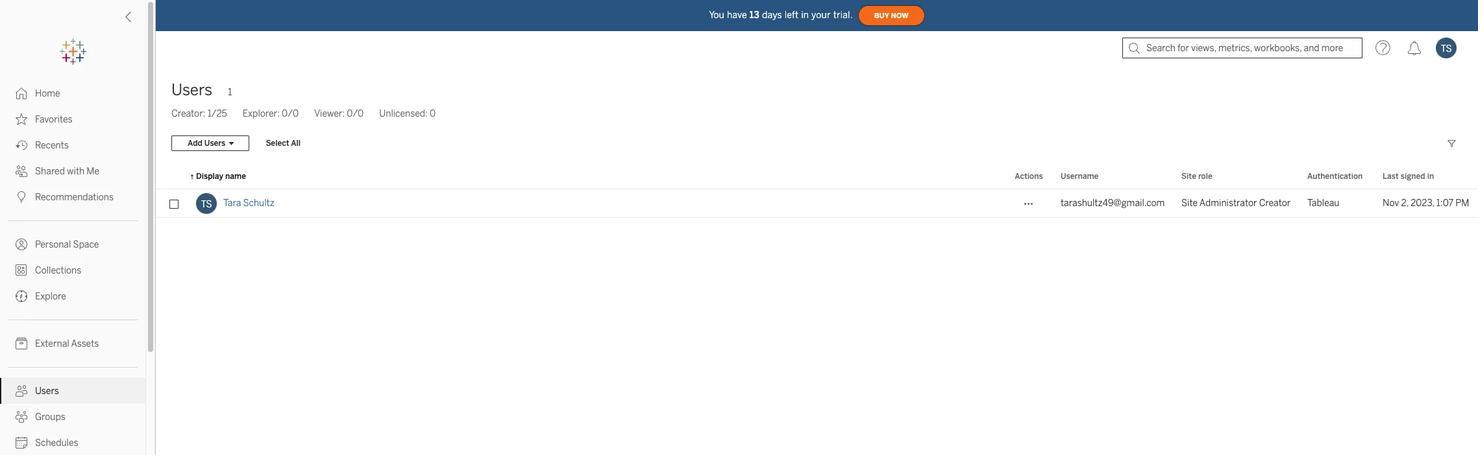 Task type: vqa. For each thing, say whether or not it's contained in the screenshot.
the "By" at the top left
no



Task type: locate. For each thing, give the bounding box(es) containing it.
navigation panel element
[[0, 39, 145, 456]]

in
[[802, 9, 809, 20], [1428, 172, 1435, 181]]

explore link
[[0, 284, 145, 310]]

trial.
[[834, 9, 853, 20]]

1 horizontal spatial 0/0
[[347, 108, 364, 120]]

in inside grid
[[1428, 172, 1435, 181]]

nov 2, 2023, 1:07 pm
[[1383, 198, 1470, 209]]

grid
[[156, 165, 1479, 456]]

shared with me link
[[0, 158, 145, 184]]

pm
[[1456, 198, 1470, 209]]

unlicensed: 0
[[379, 108, 436, 120]]

recents link
[[0, 132, 145, 158]]

now
[[892, 11, 909, 20]]

authentication
[[1308, 172, 1364, 181]]

1 vertical spatial users
[[204, 139, 226, 148]]

tara schultz
[[223, 198, 275, 209]]

2 vertical spatial users
[[35, 386, 59, 397]]

personal space link
[[0, 232, 145, 258]]

site down site role
[[1182, 198, 1198, 209]]

site left 'role'
[[1182, 172, 1197, 181]]

collections
[[35, 266, 81, 277]]

nov
[[1383, 198, 1400, 209]]

schedules link
[[0, 431, 145, 456]]

users inside main navigation. press the up and down arrow keys to access links. element
[[35, 386, 59, 397]]

last signed in
[[1383, 172, 1435, 181]]

site
[[1182, 172, 1197, 181], [1182, 198, 1198, 209]]

viewer: 0/0
[[314, 108, 364, 120]]

users right add
[[204, 139, 226, 148]]

1 site from the top
[[1182, 172, 1197, 181]]

in right signed
[[1428, 172, 1435, 181]]

tara schultz link
[[223, 190, 275, 218]]

site administrator creator
[[1182, 198, 1291, 209]]

creator:
[[171, 108, 206, 120]]

users
[[171, 81, 213, 99], [204, 139, 226, 148], [35, 386, 59, 397]]

1:07
[[1437, 198, 1454, 209]]

0 horizontal spatial 0/0
[[282, 108, 299, 120]]

site role
[[1182, 172, 1213, 181]]

name
[[225, 172, 246, 181]]

2 site from the top
[[1182, 198, 1198, 209]]

favorites
[[35, 114, 73, 125]]

creator: 1/25
[[171, 108, 227, 120]]

1 vertical spatial site
[[1182, 198, 1198, 209]]

1 vertical spatial in
[[1428, 172, 1435, 181]]

your
[[812, 9, 831, 20]]

schedules
[[35, 438, 78, 449]]

0 horizontal spatial in
[[802, 9, 809, 20]]

users up "creator:"
[[171, 81, 213, 99]]

in right "left"
[[802, 9, 809, 20]]

0 vertical spatial in
[[802, 9, 809, 20]]

Search for views, metrics, workbooks, and more text field
[[1123, 38, 1363, 58]]

site for site administrator creator
[[1182, 198, 1198, 209]]

personal space
[[35, 240, 99, 251]]

1 0/0 from the left
[[282, 108, 299, 120]]

unlicensed:
[[379, 108, 428, 120]]

0 vertical spatial site
[[1182, 172, 1197, 181]]

left
[[785, 9, 799, 20]]

0/0 right viewer:
[[347, 108, 364, 120]]

schultz
[[243, 198, 275, 209]]

display
[[196, 172, 223, 181]]

0/0 for explorer: 0/0
[[282, 108, 299, 120]]

home
[[35, 88, 60, 99]]

tableau
[[1308, 198, 1340, 209]]

2,
[[1402, 198, 1409, 209]]

0 vertical spatial users
[[171, 81, 213, 99]]

row
[[156, 190, 1479, 218]]

1/25
[[208, 108, 227, 120]]

1 horizontal spatial in
[[1428, 172, 1435, 181]]

0/0 right explorer:
[[282, 108, 299, 120]]

role
[[1199, 172, 1213, 181]]

site for site role
[[1182, 172, 1197, 181]]

2 0/0 from the left
[[347, 108, 364, 120]]

actions
[[1015, 172, 1044, 181]]

you have 13 days left in your trial.
[[709, 9, 853, 20]]

external
[[35, 339, 69, 350]]

main navigation. press the up and down arrow keys to access links. element
[[0, 81, 145, 456]]

users up the groups
[[35, 386, 59, 397]]

tara
[[223, 198, 241, 209]]

0/0
[[282, 108, 299, 120], [347, 108, 364, 120]]

days
[[762, 9, 783, 20]]



Task type: describe. For each thing, give the bounding box(es) containing it.
favorites link
[[0, 107, 145, 132]]

creator
[[1260, 198, 1291, 209]]

1
[[228, 87, 232, 98]]

select
[[266, 139, 289, 148]]

row containing tara schultz
[[156, 190, 1479, 218]]

buy now button
[[858, 5, 925, 26]]

grid containing tara schultz
[[156, 165, 1479, 456]]

recommendations
[[35, 192, 114, 203]]

explorer:
[[243, 108, 280, 120]]

groups
[[35, 412, 65, 423]]

users link
[[0, 379, 145, 405]]

users inside popup button
[[204, 139, 226, 148]]

display name
[[196, 172, 246, 181]]

buy
[[875, 11, 890, 20]]

last
[[1383, 172, 1400, 181]]

buy now
[[875, 11, 909, 20]]

shared
[[35, 166, 65, 177]]

select all button
[[257, 136, 309, 151]]

assets
[[71, 339, 99, 350]]

collections link
[[0, 258, 145, 284]]

username
[[1061, 172, 1099, 181]]

with
[[67, 166, 85, 177]]

add
[[188, 139, 203, 148]]

personal
[[35, 240, 71, 251]]

0
[[430, 108, 436, 120]]

me
[[87, 166, 99, 177]]

external assets
[[35, 339, 99, 350]]

viewer:
[[314, 108, 345, 120]]

recommendations link
[[0, 184, 145, 210]]

administrator
[[1200, 198, 1258, 209]]

0/0 for viewer: 0/0
[[347, 108, 364, 120]]

space
[[73, 240, 99, 251]]

add users button
[[171, 136, 250, 151]]

2023,
[[1411, 198, 1435, 209]]

you
[[709, 9, 725, 20]]

have
[[727, 9, 747, 20]]

recents
[[35, 140, 69, 151]]

home link
[[0, 81, 145, 107]]

add users
[[188, 139, 226, 148]]

all
[[291, 139, 301, 148]]

groups link
[[0, 405, 145, 431]]

explore
[[35, 292, 66, 303]]

explorer: 0/0
[[243, 108, 299, 120]]

13
[[750, 9, 760, 20]]

shared with me
[[35, 166, 99, 177]]

external assets link
[[0, 331, 145, 357]]

tarashultz49@gmail.com
[[1061, 198, 1165, 209]]

signed
[[1401, 172, 1426, 181]]

select all
[[266, 139, 301, 148]]



